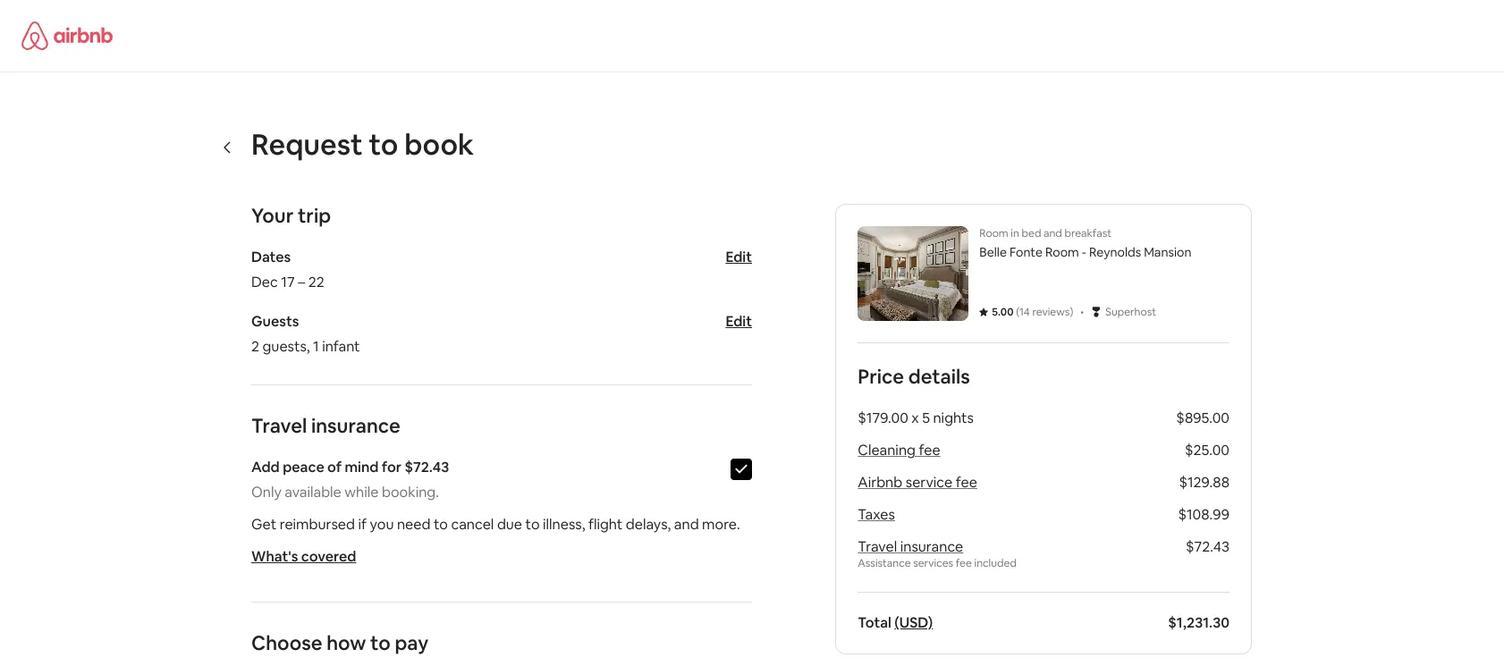 Task type: locate. For each thing, give the bounding box(es) containing it.
request
[[251, 126, 363, 163]]

dates
[[251, 248, 291, 267]]

edit
[[726, 248, 752, 267], [726, 312, 752, 331]]

0 vertical spatial room
[[980, 226, 1009, 241]]

and right bed
[[1044, 226, 1063, 241]]

x
[[912, 409, 919, 428]]

fee right service on the bottom right of the page
[[956, 473, 978, 492]]

fee up service on the bottom right of the page
[[919, 441, 941, 460]]

book
[[405, 126, 474, 163]]

2 edit button from the top
[[726, 312, 752, 331]]

travel insurance up of
[[251, 413, 401, 438]]

2 vertical spatial fee
[[956, 557, 972, 571]]

$72.43
[[405, 458, 449, 477], [1186, 538, 1230, 557]]

$179.00 x 5 nights
[[858, 409, 974, 428]]

edit button
[[726, 248, 752, 267], [726, 312, 752, 331]]

travel
[[251, 413, 307, 438], [858, 538, 898, 557]]

airbnb service fee button
[[858, 473, 978, 492]]

fee
[[919, 441, 941, 460], [956, 473, 978, 492], [956, 557, 972, 571]]

1 vertical spatial edit
[[726, 312, 752, 331]]

0 horizontal spatial and
[[674, 515, 699, 534]]

what's covered button
[[251, 548, 357, 566]]

room
[[980, 226, 1009, 241], [1046, 244, 1080, 260]]

travel insurance down taxes
[[858, 538, 964, 557]]

–
[[298, 273, 305, 292]]

airbnb service fee
[[858, 473, 978, 492]]

17
[[281, 273, 295, 292]]

fee for service
[[956, 473, 978, 492]]

0 vertical spatial travel insurance
[[251, 413, 401, 438]]

assistance
[[858, 557, 911, 571]]

nights
[[934, 409, 974, 428]]

and
[[1044, 226, 1063, 241], [674, 515, 699, 534]]

room up belle
[[980, 226, 1009, 241]]

2 edit from the top
[[726, 312, 752, 331]]

)
[[1070, 305, 1074, 319]]

1 edit button from the top
[[726, 248, 752, 267]]

0 vertical spatial $72.43
[[405, 458, 449, 477]]

room in bed and breakfast belle fonte room - reynolds mansion
[[980, 226, 1192, 260]]

and inside room in bed and breakfast belle fonte room - reynolds mansion
[[1044, 226, 1063, 241]]

back image
[[221, 140, 235, 154]]

$72.43 inside add peace of mind for $72.43 only available while booking.
[[405, 458, 449, 477]]

0 vertical spatial travel
[[251, 413, 307, 438]]

0 horizontal spatial $72.43
[[405, 458, 449, 477]]

price details
[[858, 364, 971, 389]]

to right the due
[[526, 515, 540, 534]]

0 horizontal spatial travel
[[251, 413, 307, 438]]

details
[[909, 364, 971, 389]]

to
[[369, 126, 398, 163], [434, 515, 448, 534], [526, 515, 540, 534], [370, 631, 391, 656]]

$895.00
[[1177, 409, 1230, 428]]

travel up add on the bottom of the page
[[251, 413, 307, 438]]

0 vertical spatial and
[[1044, 226, 1063, 241]]

insurance
[[311, 413, 401, 438], [901, 538, 964, 557]]

and left the "more."
[[674, 515, 699, 534]]

total
[[858, 614, 892, 633]]

1 vertical spatial edit button
[[726, 312, 752, 331]]

1 horizontal spatial and
[[1044, 226, 1063, 241]]

only
[[251, 483, 282, 502]]

to right need at the bottom
[[434, 515, 448, 534]]

1 vertical spatial room
[[1046, 244, 1080, 260]]

0 horizontal spatial insurance
[[311, 413, 401, 438]]

room left -
[[1046, 244, 1080, 260]]

mind
[[345, 458, 379, 477]]

edit for dates dec 17 – 22
[[726, 248, 752, 267]]

$25.00
[[1185, 441, 1230, 460]]

1 vertical spatial travel insurance
[[858, 538, 964, 557]]

travel insurance
[[251, 413, 401, 438], [858, 538, 964, 557]]

your trip
[[251, 203, 331, 228]]

while
[[345, 483, 379, 502]]

get
[[251, 515, 277, 534]]

edit button for dates dec 17 – 22
[[726, 248, 752, 267]]

$179.00
[[858, 409, 909, 428]]

-
[[1082, 244, 1087, 260]]

booking.
[[382, 483, 439, 502]]

edit for guests 2 guests, 1 infant
[[726, 312, 752, 331]]

1 horizontal spatial travel insurance
[[858, 538, 964, 557]]

0 vertical spatial edit button
[[726, 248, 752, 267]]

$72.43 down $108.99
[[1186, 538, 1230, 557]]

$72.43 up booking.
[[405, 458, 449, 477]]

guests 2 guests, 1 infant
[[251, 312, 360, 356]]

1 vertical spatial insurance
[[901, 538, 964, 557]]

superhost
[[1106, 305, 1157, 319]]

1 vertical spatial and
[[674, 515, 699, 534]]

1 horizontal spatial $72.43
[[1186, 538, 1230, 557]]

(usd)
[[895, 614, 933, 633]]

5
[[923, 409, 930, 428]]

guests,
[[263, 337, 310, 356]]

$129.88
[[1180, 473, 1230, 492]]

0 vertical spatial edit
[[726, 248, 752, 267]]

cleaning fee
[[858, 441, 941, 460]]

travel down the taxes button at the bottom of the page
[[858, 538, 898, 557]]

price
[[858, 364, 905, 389]]

fee right services
[[956, 557, 972, 571]]

fonte
[[1010, 244, 1043, 260]]

cancel
[[451, 515, 494, 534]]

1 vertical spatial travel
[[858, 538, 898, 557]]

(
[[1016, 305, 1020, 319]]

need
[[397, 515, 431, 534]]

choose
[[251, 631, 323, 656]]

0 horizontal spatial room
[[980, 226, 1009, 241]]

more.
[[702, 515, 741, 534]]

1 edit from the top
[[726, 248, 752, 267]]

service
[[906, 473, 953, 492]]

5.00 ( 14 reviews )
[[993, 305, 1074, 319]]

1 vertical spatial fee
[[956, 473, 978, 492]]



Task type: vqa. For each thing, say whether or not it's contained in the screenshot.
2nd EDIT from the top of the page
yes



Task type: describe. For each thing, give the bounding box(es) containing it.
dates dec 17 – 22
[[251, 248, 325, 292]]

14
[[1020, 305, 1031, 319]]

assistance services fee included
[[858, 557, 1017, 571]]

delays,
[[626, 515, 671, 534]]

included
[[975, 557, 1017, 571]]

dec
[[251, 273, 278, 292]]

taxes button
[[858, 506, 896, 524]]

$1,231.30
[[1169, 614, 1230, 633]]

1 vertical spatial $72.43
[[1186, 538, 1230, 557]]

illness,
[[543, 515, 586, 534]]

peace
[[283, 458, 325, 477]]

available
[[285, 483, 342, 502]]

mansion
[[1145, 244, 1192, 260]]

pay
[[395, 631, 429, 656]]

what's covered
[[251, 548, 357, 566]]

airbnb
[[858, 473, 903, 492]]

of
[[328, 458, 342, 477]]

reynolds
[[1090, 244, 1142, 260]]

$108.99
[[1179, 506, 1230, 524]]

services
[[914, 557, 954, 571]]

get reimbursed if you need to cancel due to illness, flight delays, and more.
[[251, 515, 741, 534]]

to left pay
[[370, 631, 391, 656]]

fee for services
[[956, 557, 972, 571]]

reimbursed
[[280, 515, 355, 534]]

in
[[1011, 226, 1020, 241]]

0 horizontal spatial travel insurance
[[251, 413, 401, 438]]

0 vertical spatial fee
[[919, 441, 941, 460]]

how
[[327, 631, 366, 656]]

cleaning fee button
[[858, 441, 941, 460]]

1 horizontal spatial room
[[1046, 244, 1080, 260]]

1 horizontal spatial insurance
[[901, 538, 964, 557]]

(usd) button
[[895, 614, 933, 633]]

trip
[[298, 203, 331, 228]]

infant
[[322, 337, 360, 356]]

•
[[1081, 302, 1085, 321]]

you
[[370, 515, 394, 534]]

0 vertical spatial insurance
[[311, 413, 401, 438]]

travel insurance button
[[858, 538, 964, 557]]

cleaning
[[858, 441, 916, 460]]

breakfast
[[1065, 226, 1112, 241]]

bed
[[1022, 226, 1042, 241]]

request to book
[[251, 126, 474, 163]]

5.00
[[993, 305, 1014, 319]]

total (usd)
[[858, 614, 933, 633]]

1 horizontal spatial travel
[[858, 538, 898, 557]]

reviews
[[1033, 305, 1070, 319]]

belle
[[980, 244, 1007, 260]]

choose how to pay
[[251, 631, 429, 656]]

for
[[382, 458, 402, 477]]

guests
[[251, 312, 299, 331]]

1
[[313, 337, 319, 356]]

to left book
[[369, 126, 398, 163]]

flight
[[589, 515, 623, 534]]

your
[[251, 203, 294, 228]]

add
[[251, 458, 280, 477]]

add peace of mind for $72.43 only available while booking.
[[251, 458, 449, 502]]

due
[[497, 515, 523, 534]]

if
[[358, 515, 367, 534]]

taxes
[[858, 506, 896, 524]]

22
[[308, 273, 325, 292]]

2
[[251, 337, 259, 356]]

edit button for guests 2 guests, 1 infant
[[726, 312, 752, 331]]



